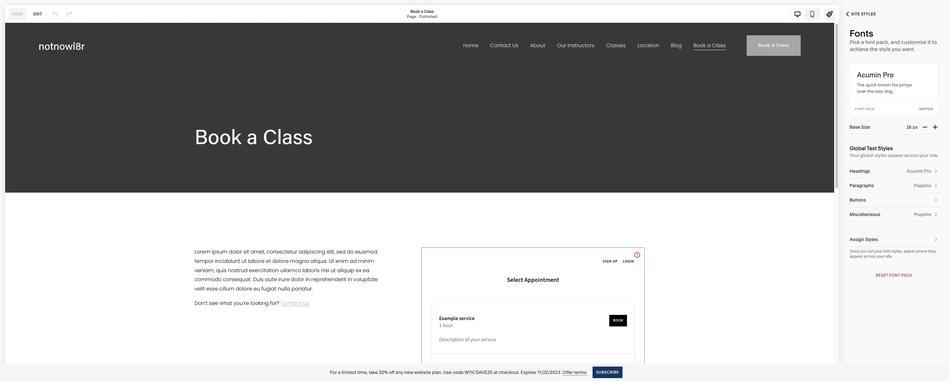 Task type: locate. For each thing, give the bounding box(es) containing it.
site. up acumin pro
[[930, 153, 939, 159]]

any
[[396, 370, 403, 376]]

site. down styles,
[[886, 255, 893, 259]]

across inside the global text styles your global styles appear across your site.
[[904, 153, 919, 159]]

styles up styles
[[878, 145, 893, 152]]

assign
[[850, 237, 864, 243]]

the
[[870, 46, 878, 52], [867, 88, 874, 95]]

1 vertical spatial acumin
[[907, 169, 923, 174]]

acumin inside acumin pro the quick brown fox jumps over the lazy dog.
[[857, 70, 881, 79]]

for
[[330, 370, 337, 376]]

acumin
[[857, 70, 881, 79], [907, 169, 923, 174]]

1 horizontal spatial font
[[889, 274, 900, 278]]

acumin up quick
[[857, 70, 881, 79]]

0 vertical spatial appear
[[888, 153, 903, 159]]

expires
[[521, 370, 536, 376]]

poppins for paragraphs
[[914, 183, 932, 189]]

you
[[892, 46, 901, 52], [861, 249, 867, 254]]

pro
[[883, 70, 894, 79], [924, 169, 932, 174]]

0 horizontal spatial a
[[338, 370, 341, 376]]

0 vertical spatial styles
[[861, 12, 876, 16]]

where
[[916, 249, 927, 254]]

0 vertical spatial pro
[[883, 70, 894, 79]]

0 vertical spatial acumin
[[857, 70, 881, 79]]

font left styles,
[[884, 249, 891, 254]]

pack down "adjust"
[[902, 274, 913, 278]]

paragraphs
[[850, 183, 874, 189]]

pro inside acumin pro the quick brown fox jumps over the lazy dog.
[[883, 70, 894, 79]]

1 horizontal spatial font
[[884, 249, 891, 254]]

1 vertical spatial site.
[[886, 255, 893, 259]]

your up acumin pro
[[920, 153, 929, 159]]

you inside 'once you set your font styles, adjust where they appear across your site.'
[[861, 249, 867, 254]]

2 vertical spatial your
[[877, 255, 885, 259]]

0 horizontal spatial pack
[[866, 107, 875, 111]]

0 vertical spatial a
[[421, 9, 423, 14]]

jumps
[[899, 82, 912, 88]]

the inside fonts pick a font pack, and customize it to achieve the style you want.
[[870, 46, 878, 52]]

site. inside 'once you set your font styles, adjust where they appear across your site.'
[[886, 255, 893, 259]]

font
[[865, 39, 875, 45], [884, 249, 891, 254]]

styles inside button
[[861, 12, 876, 16]]

take
[[369, 370, 378, 376]]

appear inside the global text styles your global styles appear across your site.
[[888, 153, 903, 159]]

0 horizontal spatial pro
[[883, 70, 894, 79]]

2 poppins from the top
[[914, 212, 932, 218]]

0 horizontal spatial site.
[[886, 255, 893, 259]]

0 horizontal spatial acumin
[[857, 70, 881, 79]]

2 vertical spatial styles
[[865, 237, 878, 243]]

0 vertical spatial poppins
[[914, 183, 932, 189]]

2 vertical spatial a
[[338, 370, 341, 376]]

pack
[[866, 107, 875, 111], [902, 274, 913, 278]]

your up reset
[[877, 255, 885, 259]]

miscellaneous
[[850, 212, 881, 218]]

styles for site styles
[[861, 12, 876, 16]]

1 vertical spatial pack
[[902, 274, 913, 278]]

1 vertical spatial font
[[884, 249, 891, 254]]

0 vertical spatial site.
[[930, 153, 939, 159]]

acumin down the global text styles your global styles appear across your site.
[[907, 169, 923, 174]]

the down quick
[[867, 88, 874, 95]]

1 vertical spatial pro
[[924, 169, 932, 174]]

save
[[12, 11, 23, 16]]

0 vertical spatial your
[[920, 153, 929, 159]]

to
[[932, 39, 937, 45]]

site.
[[930, 153, 939, 159], [886, 255, 893, 259]]

1 horizontal spatial acumin
[[907, 169, 923, 174]]

1 horizontal spatial a
[[421, 9, 423, 14]]

fonts pick a font pack, and customize it to achieve the style you want.
[[850, 28, 937, 52]]

a right 'pick'
[[861, 39, 864, 45]]

fox
[[892, 82, 898, 88]]

1 horizontal spatial site.
[[930, 153, 939, 159]]

page
[[407, 14, 416, 19]]

your
[[920, 153, 929, 159], [875, 249, 883, 254], [877, 255, 885, 259]]

1 vertical spatial font
[[889, 274, 900, 278]]

11/22/2023.
[[537, 370, 562, 376]]

site
[[851, 12, 860, 16]]

global
[[860, 153, 874, 159]]

book a class page · published
[[407, 9, 437, 19]]

1 horizontal spatial across
[[904, 153, 919, 159]]

offer terms. link
[[563, 370, 588, 376]]

a inside book a class page · published
[[421, 9, 423, 14]]

1 vertical spatial a
[[861, 39, 864, 45]]

1 vertical spatial appear
[[850, 255, 863, 259]]

buttons
[[850, 198, 866, 203]]

1 horizontal spatial pack
[[902, 274, 913, 278]]

site. inside the global text styles your global styles appear across your site.
[[930, 153, 939, 159]]

1 horizontal spatial pro
[[924, 169, 932, 174]]

across up acumin pro
[[904, 153, 919, 159]]

a right the 'book'
[[421, 9, 423, 14]]

use
[[443, 370, 452, 376]]

base
[[850, 125, 860, 130]]

book
[[410, 9, 420, 14]]

1 horizontal spatial you
[[892, 46, 901, 52]]

exit button
[[30, 8, 46, 20]]

pro for acumin pro
[[924, 169, 932, 174]]

styles for assign styles
[[865, 237, 878, 243]]

published
[[419, 14, 437, 19]]

0 horizontal spatial you
[[861, 249, 867, 254]]

a
[[421, 9, 423, 14], [861, 39, 864, 45], [338, 370, 341, 376]]

the left style
[[870, 46, 878, 52]]

font
[[855, 107, 865, 111], [889, 274, 900, 278]]

a for for a limited time, take 20% off any new website plan. use code w11csave20 at checkout. expires 11/22/2023. offer terms.
[[338, 370, 341, 376]]

achieve
[[850, 46, 869, 52]]

reset font pack
[[876, 274, 913, 278]]

pro for acumin pro the quick brown fox jumps over the lazy dog.
[[883, 70, 894, 79]]

appear
[[888, 153, 903, 159], [850, 255, 863, 259]]

1 vertical spatial the
[[867, 88, 874, 95]]

font pack
[[855, 107, 875, 111]]

once
[[850, 249, 860, 254]]

global
[[850, 145, 866, 152]]

styles up set
[[865, 237, 878, 243]]

you left set
[[861, 249, 867, 254]]

across down set
[[864, 255, 876, 259]]

font right reset
[[889, 274, 900, 278]]

a inside fonts pick a font pack, and customize it to achieve the style you want.
[[861, 39, 864, 45]]

styles right the site
[[861, 12, 876, 16]]

0 vertical spatial font
[[865, 39, 875, 45]]

0 horizontal spatial font
[[865, 39, 875, 45]]

1 poppins from the top
[[914, 183, 932, 189]]

·
[[417, 14, 418, 19]]

styles
[[861, 12, 876, 16], [878, 145, 893, 152], [865, 237, 878, 243]]

appear right styles
[[888, 153, 903, 159]]

poppins
[[914, 183, 932, 189], [914, 212, 932, 218]]

your right set
[[875, 249, 883, 254]]

0 vertical spatial across
[[904, 153, 919, 159]]

1 vertical spatial styles
[[878, 145, 893, 152]]

you down and
[[892, 46, 901, 52]]

font left pack,
[[865, 39, 875, 45]]

0 vertical spatial the
[[870, 46, 878, 52]]

the inside acumin pro the quick brown fox jumps over the lazy dog.
[[867, 88, 874, 95]]

0 horizontal spatial across
[[864, 255, 876, 259]]

pick
[[850, 39, 860, 45]]

appear down the "once"
[[850, 255, 863, 259]]

set
[[868, 249, 874, 254]]

0 vertical spatial you
[[892, 46, 901, 52]]

at
[[494, 370, 498, 376]]

0 vertical spatial font
[[855, 107, 865, 111]]

pack up 'size'
[[866, 107, 875, 111]]

over
[[857, 88, 866, 95]]

tab list
[[790, 9, 820, 19]]

1 vertical spatial you
[[861, 249, 867, 254]]

across
[[904, 153, 919, 159], [864, 255, 876, 259]]

a right for
[[338, 370, 341, 376]]

1 vertical spatial poppins
[[914, 212, 932, 218]]

appear inside 'once you set your font styles, adjust where they appear across your site.'
[[850, 255, 863, 259]]

0 horizontal spatial appear
[[850, 255, 863, 259]]

size
[[861, 125, 870, 130]]

terms.
[[574, 370, 588, 376]]

font down over
[[855, 107, 865, 111]]

poppins for miscellaneous
[[914, 212, 932, 218]]

exit
[[33, 11, 42, 16]]

2 horizontal spatial a
[[861, 39, 864, 45]]

and
[[891, 39, 900, 45]]

px
[[913, 125, 918, 130]]

style
[[879, 46, 891, 52]]

1 horizontal spatial appear
[[888, 153, 903, 159]]

1 vertical spatial across
[[864, 255, 876, 259]]

None text field
[[906, 124, 913, 131]]

acumin for acumin pro the quick brown fox jumps over the lazy dog.
[[857, 70, 881, 79]]



Task type: describe. For each thing, give the bounding box(es) containing it.
quick
[[866, 82, 877, 88]]

your
[[850, 153, 859, 159]]

assign styles
[[850, 237, 878, 243]]

new
[[404, 370, 413, 376]]

dog.
[[884, 88, 893, 95]]

switch button
[[919, 102, 933, 116]]

offer
[[563, 370, 573, 376]]

acumin for acumin pro
[[907, 169, 923, 174]]

acumin pro
[[907, 169, 932, 174]]

your inside the global text styles your global styles appear across your site.
[[920, 153, 929, 159]]

acumin pro the quick brown fox jumps over the lazy dog.
[[857, 70, 912, 95]]

0 vertical spatial pack
[[866, 107, 875, 111]]

0 horizontal spatial font
[[855, 107, 865, 111]]

website
[[414, 370, 431, 376]]

the
[[857, 82, 865, 88]]

limited
[[342, 370, 356, 376]]

subscribe button
[[593, 367, 623, 379]]

brown
[[878, 82, 891, 88]]

styles,
[[892, 249, 903, 254]]

subscribe
[[596, 371, 619, 375]]

it
[[928, 39, 931, 45]]

font inside fonts pick a font pack, and customize it to achieve the style you want.
[[865, 39, 875, 45]]

fonts
[[850, 28, 874, 39]]

save button
[[9, 8, 26, 20]]

time,
[[357, 370, 368, 376]]

they
[[928, 249, 936, 254]]

adjust
[[904, 249, 915, 254]]

a for book a class page · published
[[421, 9, 423, 14]]

plan.
[[432, 370, 442, 376]]

you inside fonts pick a font pack, and customize it to achieve the style you want.
[[892, 46, 901, 52]]

site styles button
[[839, 7, 883, 21]]

class
[[424, 9, 434, 14]]

base size
[[850, 125, 870, 130]]

reset
[[876, 274, 888, 278]]

styles
[[875, 153, 887, 159]]

global text styles your global styles appear across your site.
[[850, 145, 939, 159]]

reset font pack button
[[876, 270, 913, 282]]

for a limited time, take 20% off any new website plan. use code w11csave20 at checkout. expires 11/22/2023. offer terms.
[[330, 370, 588, 376]]

headings
[[850, 169, 870, 174]]

styles inside the global text styles your global styles appear across your site.
[[878, 145, 893, 152]]

lazy
[[875, 88, 883, 95]]

want.
[[902, 46, 915, 52]]

text
[[867, 145, 877, 152]]

pack inside button
[[902, 274, 913, 278]]

w11csave20
[[465, 370, 493, 376]]

20%
[[379, 370, 388, 376]]

across inside 'once you set your font styles, adjust where they appear across your site.'
[[864, 255, 876, 259]]

code
[[453, 370, 464, 376]]

pack,
[[876, 39, 890, 45]]

off
[[389, 370, 395, 376]]

font inside 'once you set your font styles, adjust where they appear across your site.'
[[884, 249, 891, 254]]

once you set your font styles, adjust where they appear across your site.
[[850, 249, 936, 259]]

site styles
[[851, 12, 876, 16]]

font inside button
[[889, 274, 900, 278]]

checkout.
[[499, 370, 520, 376]]

customize
[[901, 39, 927, 45]]

1 vertical spatial your
[[875, 249, 883, 254]]

switch
[[919, 107, 933, 111]]



Task type: vqa. For each thing, say whether or not it's contained in the screenshot.
THE 'EXPIRES'
yes



